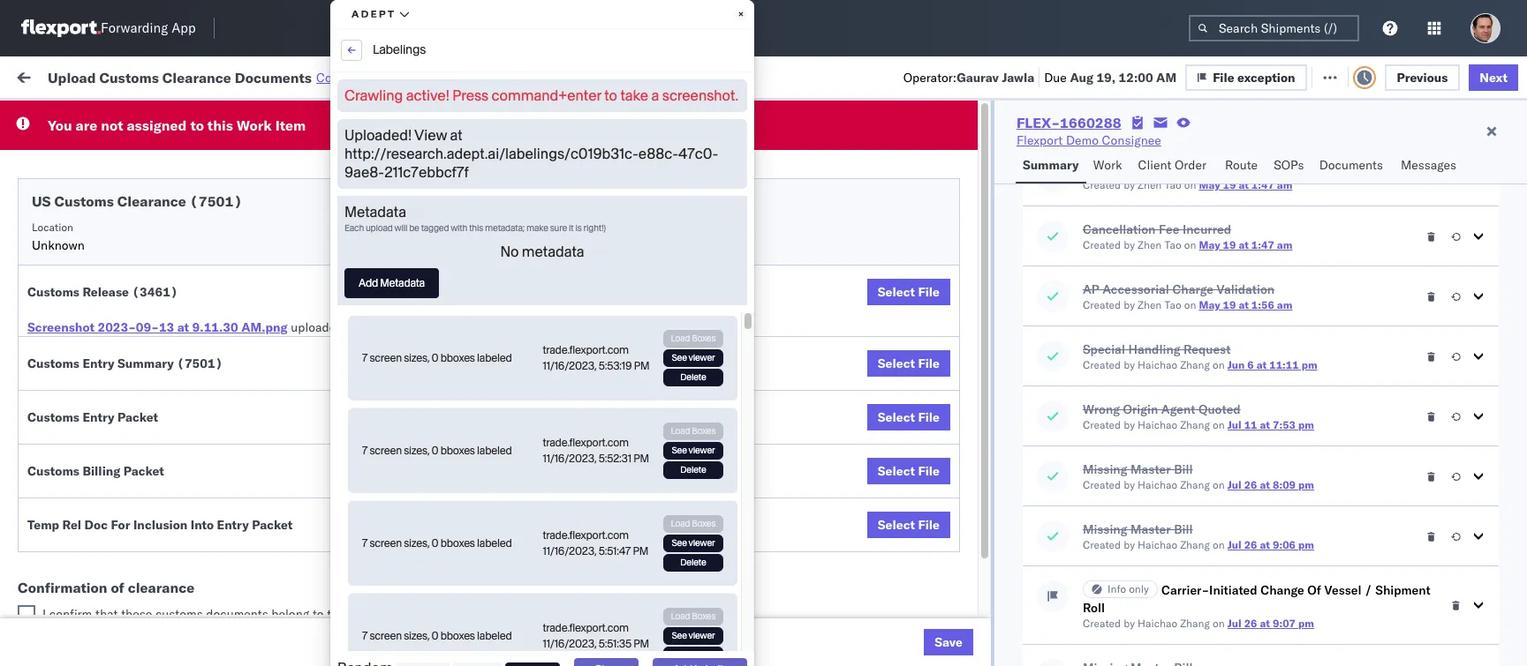 Task type: describe. For each thing, give the bounding box(es) containing it.
12 ocean fcl from the top
[[541, 643, 602, 659]]

2 8:30 pm pst, jan 23, 2023 from the top
[[284, 643, 442, 659]]

select file button for customs billing packet
[[867, 458, 950, 485]]

13, for schedule delivery appointment
[[401, 449, 420, 465]]

1 vertical spatial flexport demo consignee
[[655, 566, 800, 582]]

file for customs release (3461)
[[918, 284, 940, 300]]

haichao for missing master bill created by haichao zhang on jul 26 at 8:09 pm
[[1138, 479, 1178, 492]]

confirm pickup from los angeles, ca
[[41, 478, 231, 512]]

schedule pickup from los angeles, ca link for second schedule pickup from los angeles, ca button from the bottom
[[41, 400, 251, 435]]

dec up 4:00 pm pst, dec 23, 2022 at left
[[374, 449, 398, 465]]

sops
[[1274, 157, 1304, 173]]

activity
[[456, 69, 498, 85]]

customs inside upload customs clearance documents
[[84, 362, 134, 378]]

1 19 from the top
[[1223, 178, 1236, 192]]

1 schedule pickup from los angeles, ca button from the top
[[41, 205, 251, 242]]

1 horizontal spatial flexport demo consignee
[[1017, 132, 1161, 148]]

into
[[191, 518, 214, 534]]

2 schedule delivery appointment button from the top
[[41, 292, 217, 311]]

test123456 for fourth schedule delivery appointment "button" from the bottom
[[1203, 177, 1278, 193]]

select file for customs release (3461)
[[878, 284, 940, 300]]

screenshot 2023-09-13 at 9.11.30 am.png uploaded on sep 14, 2023
[[27, 320, 441, 336]]

9.11.30
[[192, 320, 238, 336]]

previous button
[[1385, 64, 1460, 91]]

billing
[[83, 464, 120, 480]]

2 flex-2130387 from the top
[[975, 643, 1067, 659]]

omkar savant for ceau7522281, hlxu6269489, hlxu8034992
[[1424, 255, 1502, 271]]

4 1889466 from the top
[[1013, 527, 1067, 543]]

2 lhuu7894563, from the top
[[1088, 449, 1179, 465]]

2 vertical spatial packet
[[252, 518, 293, 534]]

ca for fourth schedule pickup from los angeles, ca button from the bottom of the page
[[41, 263, 57, 279]]

omkar for lhuu7894563, uetu5238478
[[1424, 488, 1461, 504]]

1 flex-1846748 from the top
[[975, 177, 1067, 193]]

Search Shipments (/) text field
[[1189, 15, 1359, 42]]

wrong
[[1083, 402, 1120, 418]]

for
[[111, 518, 130, 534]]

1 ocean fcl from the top
[[541, 177, 602, 193]]

numbers for container numbers
[[1088, 151, 1132, 164]]

operator:
[[903, 69, 957, 85]]

my
[[18, 64, 46, 89]]

1893174
[[1013, 566, 1067, 582]]

2 8:30 from the top
[[284, 643, 311, 659]]

pst, up 4:00 pm pst, dec 23, 2022 at left
[[344, 449, 371, 465]]

3 lhuu7894563, from the top
[[1088, 488, 1179, 503]]

choi
[[1479, 605, 1505, 621]]

1 abcdefg78456546 from the top
[[1203, 410, 1322, 426]]

9:06
[[1273, 539, 1296, 552]]

pst, down the 11:00 pm pst, nov 8, 2022
[[344, 410, 371, 426]]

customs down screenshot
[[27, 356, 79, 372]]

hlxu6269489, for third schedule pickup from los angeles, ca button
[[1182, 332, 1273, 348]]

test123456 for third schedule pickup from los angeles, ca button
[[1203, 333, 1278, 348]]

1 schedule delivery appointment button from the top
[[41, 175, 217, 195]]

forwarding app link
[[21, 19, 196, 37]]

2 fcl from the top
[[580, 216, 602, 232]]

for
[[170, 109, 184, 122]]

1 gaurav jawla from the top
[[1424, 177, 1497, 193]]

8,
[[400, 371, 412, 387]]

on inside missing master bill created by haichao zhang on jul 26 at 8:09 pm
[[1213, 479, 1225, 492]]

confirmation of clearance
[[18, 579, 195, 597]]

2 vertical spatial entry
[[217, 518, 249, 534]]

on right 187
[[433, 68, 447, 84]]

4 flex-1846748 from the top
[[975, 294, 1067, 310]]

3 ocean fcl from the top
[[541, 255, 602, 271]]

5 11:59 from the top
[[284, 333, 319, 348]]

pst, down 4:00 pm pst, dec 23, 2022 at left
[[338, 527, 365, 543]]

5 zhang from the top
[[1180, 617, 1210, 631]]

4 schedule pickup from los angeles, ca button from the top
[[41, 400, 251, 437]]

(7501) for customs entry summary (7501)
[[177, 356, 223, 372]]

copy
[[316, 69, 345, 85]]

1 tao from the top
[[1165, 178, 1182, 192]]

pst, down 11:59 pm pst, jan 12, 2023
[[337, 605, 364, 621]]

pm for special handling request created by haichao zhang on jun 6 at 11:11 pm
[[1302, 359, 1318, 372]]

confirm pickup from los angeles, ca link
[[41, 477, 251, 513]]

maeu9736123
[[1203, 566, 1292, 582]]

created inside wrong origin agent quoted created by haichao zhang on jul 11 at 7:53 pm
[[1083, 419, 1121, 432]]

1 uetu5238478 from the top
[[1183, 410, 1269, 426]]

11:59 pm pst, jan 12, 2023
[[284, 566, 450, 582]]

0 horizontal spatial this
[[207, 117, 233, 134]]

3 flex-1846748 from the top
[[975, 255, 1067, 271]]

angeles, for 1st schedule pickup from los angeles, ca button from the bottom of the page
[[189, 556, 238, 572]]

pst, down "6:00 am pst, dec 24, 2022"
[[344, 566, 371, 582]]

8 created from the top
[[1083, 617, 1121, 631]]

3 lhuu7894563, uetu5238478 from the top
[[1088, 488, 1269, 503]]

dec down the 11:00 pm pst, nov 8, 2022
[[374, 410, 398, 426]]

ceau7522281, for fourth schedule pickup from los angeles, ca button from the bottom of the page
[[1088, 254, 1179, 270]]

in
[[264, 109, 274, 122]]

select file for temp rel doc for inclusion into entry packet
[[878, 518, 940, 534]]

message (0)
[[238, 68, 311, 84]]

id
[[969, 144, 980, 157]]

filtered by:
[[18, 108, 81, 124]]

hlxu8034992 for fourth schedule delivery appointment "button" from the bottom
[[1276, 177, 1362, 193]]

customs up customs billing packet
[[27, 410, 79, 426]]

temp rel doc for inclusion into entry packet
[[27, 518, 293, 534]]

activity log
[[456, 69, 521, 85]]

0 horizontal spatial to
[[190, 117, 204, 134]]

1 maeu9408431 from the top
[[1203, 605, 1292, 621]]

2 vertical spatial 23,
[[389, 643, 409, 659]]

11 fcl from the top
[[580, 605, 602, 621]]

next
[[1480, 69, 1508, 85]]

jul inside missing master bill created by haichao zhang on jul 26 at 8:09 pm
[[1228, 479, 1242, 492]]

ceau7522281, hlxu6269489, hlxu8034992 for upload customs clearance documents button
[[1088, 371, 1362, 387]]

may inside ap accessorial charge validation created by zhen tao on may 19 at 1:56 am
[[1199, 299, 1220, 312]]

client order
[[1138, 157, 1207, 173]]

0 horizontal spatial am
[[314, 527, 335, 543]]

bill for missing master bill created by haichao zhang on jul 26 at 8:09 pm
[[1174, 462, 1193, 478]]

1 am from the top
[[1277, 178, 1293, 192]]

2 11:59 from the top
[[284, 216, 319, 232]]

- left save button
[[911, 643, 918, 659]]

created inside missing master bill created by haichao zhang on jul 26 at 8:09 pm
[[1083, 479, 1121, 492]]

2 may 19 at 1:47 am button from the top
[[1199, 238, 1293, 252]]

14,
[[388, 320, 407, 336]]

jul 11 at 7:53 pm button
[[1228, 419, 1314, 432]]

0 vertical spatial flexport
[[1017, 132, 1063, 148]]

schedule pickup from los angeles, ca for 1st schedule pickup from los angeles, ca button from the bottom of the page
[[41, 556, 238, 590]]

los for 1st schedule pickup from los angeles, ca button from the bottom of the page
[[166, 556, 186, 572]]

9 ocean fcl from the top
[[541, 488, 602, 504]]

187 on track
[[407, 68, 479, 84]]

select file for customs entry summary (7501)
[[878, 356, 940, 372]]

2023 right 12, on the bottom left of the page
[[419, 566, 450, 582]]

1 horizontal spatial demo
[[1066, 132, 1099, 148]]

confirm for confirm delivery
[[41, 526, 86, 542]]

jun 6 at 11:11 pm button
[[1228, 359, 1318, 372]]

- left te
[[1508, 605, 1516, 621]]

ca for 1st schedule pickup from los angeles, ca button from the bottom of the page
[[41, 574, 57, 590]]

schedule for first schedule pickup from los angeles, ca button from the top
[[41, 206, 93, 222]]

at inside ap accessorial charge validation created by zhen tao on may 19 at 1:56 am
[[1239, 299, 1249, 312]]

confirm for confirm pickup from los angeles, ca
[[41, 478, 86, 494]]

11:00
[[284, 371, 319, 387]]

created inside cancellation fee incurred created by zhen tao on may 19 at 1:47 am
[[1083, 238, 1121, 252]]

3 schedule pickup from los angeles, ca button from the top
[[41, 322, 251, 359]]

pst, down i confirm that these customs documents belong to this shipment and that goods have been customs cleared
[[337, 643, 364, 659]]

schedule delivery appointment for third schedule delivery appointment "button" from the bottom of the page schedule delivery appointment link
[[41, 293, 217, 309]]

haichao for special handling request created by haichao zhang on jun 6 at 11:11 pm
[[1138, 359, 1178, 372]]

container(s)
[[337, 221, 402, 234]]

messages
[[1401, 157, 1457, 173]]

pickup inside the "confirm pickup from los angeles, ca"
[[89, 478, 127, 494]]

3 flex-1889466 from the top
[[975, 488, 1067, 504]]

blocked,
[[217, 109, 262, 122]]

3 schedule delivery appointment button from the top
[[41, 447, 217, 467]]

by inside ap accessorial charge validation created by zhen tao on may 19 at 1:56 am
[[1124, 299, 1135, 312]]

appointment for third schedule delivery appointment "button" from the top's schedule delivery appointment link
[[145, 448, 217, 464]]

origin
[[1123, 402, 1158, 418]]

consignee button
[[761, 140, 920, 158]]

13, for schedule pickup from los angeles, ca
[[401, 410, 420, 426]]

on inside wrong origin agent quoted created by haichao zhang on jul 11 at 7:53 pm
[[1213, 419, 1225, 432]]

flex id
[[947, 144, 980, 157]]

2 ceau7522281, from the top
[[1088, 216, 1179, 231]]

ceau7522281, hlxu6269489, hlxu8034992 for fourth schedule delivery appointment "button" from the bottom
[[1088, 177, 1362, 193]]

4 hlxu8034992 from the top
[[1276, 293, 1362, 309]]

by inside wrong origin agent quoted created by haichao zhang on jul 11 at 7:53 pm
[[1124, 419, 1135, 432]]

schedule for fourth schedule delivery appointment "button" from the bottom
[[41, 176, 93, 192]]

4 flex-1889466 from the top
[[975, 527, 1067, 543]]

am inside cancellation fee incurred created by zhen tao on may 19 at 1:47 am
[[1277, 238, 1293, 252]]

11:59 pm pst, dec 13, 2022 for schedule pickup from los angeles, ca
[[284, 410, 454, 426]]

11
[[1244, 419, 1257, 432]]

1 fcl from the top
[[580, 177, 602, 193]]

1 vertical spatial work
[[237, 117, 272, 134]]

1 zhen from the top
[[1138, 178, 1162, 192]]

customs left billing
[[27, 464, 79, 480]]

2 karl from the top
[[922, 643, 944, 659]]

delivery for 8:30 pm pst, jan 23, 2023
[[96, 604, 141, 620]]

missing master bill created by haichao zhang on jul 26 at 9:06 pm
[[1083, 522, 1314, 552]]

2 flex-1889466 from the top
[[975, 449, 1067, 465]]

ready
[[136, 109, 167, 122]]

work button
[[1086, 149, 1131, 184]]

release
[[83, 284, 129, 300]]

0 horizontal spatial work
[[193, 68, 224, 84]]

2 integration test account - karl lagerfeld from the top
[[770, 643, 1000, 659]]

10 ocean fcl from the top
[[541, 527, 602, 543]]

bookings test consignee
[[770, 566, 911, 582]]

2 maeu9408431 from the top
[[1203, 643, 1292, 659]]

at down route
[[1239, 178, 1249, 192]]

operator: gaurav jawla
[[903, 69, 1035, 85]]

delivery for 6:00 am pst, dec 24, 2022
[[89, 526, 134, 542]]

6:00
[[284, 527, 311, 543]]

cleared
[[605, 607, 646, 623]]

2023 down 12, on the bottom left of the page
[[412, 605, 442, 621]]

confirm pickup from los angeles, ca button
[[41, 477, 251, 515]]

2 uetu5238478 from the top
[[1183, 449, 1269, 465]]

upload for upload customs clearance documents copy workspace link
[[48, 68, 96, 86]]

client name
[[655, 144, 715, 157]]

jul 26 at 9:06 pm button
[[1228, 539, 1314, 552]]

previous
[[1397, 69, 1448, 85]]

9 fcl from the top
[[580, 488, 602, 504]]

1 that from the left
[[95, 607, 118, 623]]

import work button
[[143, 57, 231, 96]]

8 fcl from the top
[[580, 449, 602, 465]]

ca for third schedule pickup from los angeles, ca button
[[41, 341, 57, 356]]

4 ceau7522281, from the top
[[1088, 293, 1179, 309]]

roll
[[1083, 601, 1105, 617]]

screenshot
[[27, 320, 95, 336]]

2 account from the top
[[861, 643, 908, 659]]

1 11:59 from the top
[[284, 177, 319, 193]]

entry for packet
[[83, 410, 114, 426]]

- down bookings test consignee
[[911, 605, 918, 621]]

2023 down and
[[412, 643, 442, 659]]

ceau7522281, for third schedule pickup from los angeles, ca button
[[1088, 332, 1179, 348]]

dec left the 24,
[[368, 527, 391, 543]]

19,
[[1097, 69, 1116, 85]]

jul inside missing master bill created by haichao zhang on jul 26 at 9:06 pm
[[1228, 539, 1242, 552]]

you are not assigned to this work item
[[48, 117, 306, 134]]

5 ocean fcl from the top
[[541, 333, 602, 348]]

1 may from the top
[[1199, 178, 1220, 192]]

upload for upload customs clearance documents
[[41, 362, 81, 378]]

zhang inside wrong origin agent quoted created by haichao zhang on jul 11 at 7:53 pm
[[1180, 419, 1210, 432]]

angeles, for second schedule pickup from los angeles, ca button from the bottom
[[189, 401, 238, 416]]

8 ocean fcl from the top
[[541, 449, 602, 465]]

assigned
[[127, 117, 187, 134]]

4 ocean fcl from the top
[[541, 294, 602, 310]]

on down order
[[1184, 178, 1196, 192]]

i confirm that these customs documents belong to this shipment and that goods have been customs cleared
[[42, 607, 646, 623]]

11:59 pm pst, dec 13, 2022 for schedule delivery appointment
[[284, 449, 454, 465]]

container numbers
[[1088, 137, 1136, 164]]

batch action
[[1428, 68, 1504, 84]]

1:56
[[1252, 299, 1275, 312]]

resize handle column header for workitem
[[253, 137, 274, 667]]

uploaded
[[291, 320, 343, 336]]

mbl/mawb numbers button
[[1194, 140, 1397, 158]]

4 11:59 pm pdt, nov 4, 2022 from the top
[[284, 294, 447, 310]]

ceau7522281, hlxu6269489, hlxu8034992 for fourth schedule pickup from los angeles, ca button from the bottom of the page
[[1088, 254, 1362, 270]]

change
[[1261, 583, 1304, 599]]

resize handle column header for consignee
[[917, 137, 938, 667]]

9:07
[[1273, 617, 1296, 631]]

pst, left "8,"
[[344, 371, 371, 387]]

flexport. image
[[21, 19, 101, 37]]

los for third schedule pickup from los angeles, ca button
[[166, 323, 186, 339]]

file for temp rel doc for inclusion into entry packet
[[918, 518, 940, 534]]

on down initiated
[[1213, 617, 1225, 631]]

jan for schedule delivery appointment
[[367, 605, 386, 621]]

1 vertical spatial flexport
[[655, 566, 702, 582]]

2 lhuu7894563, uetu5238478 from the top
[[1088, 449, 1269, 465]]

only
[[1129, 583, 1149, 596]]

19 inside cancellation fee incurred created by zhen tao on may 19 at 1:47 am
[[1223, 238, 1236, 252]]

name
[[687, 144, 715, 157]]

shipment
[[1376, 583, 1431, 599]]

quoted
[[1199, 402, 1241, 418]]

jan for schedule pickup from los angeles, ca
[[374, 566, 394, 582]]

next button
[[1469, 64, 1518, 91]]

customs up status
[[99, 68, 159, 86]]

fee
[[1159, 222, 1180, 238]]

4 schedule delivery appointment button from the top
[[41, 603, 217, 622]]

1 1:47 from the top
[[1252, 178, 1275, 192]]

11:59 pm pdt, nov 4, 2022 for fourth schedule delivery appointment "button" from the bottom
[[284, 177, 447, 193]]

3 uetu5238478 from the top
[[1183, 488, 1269, 503]]

customs up screenshot
[[27, 284, 79, 300]]

schedule pickup from los angeles, ca link for fourth schedule pickup from los angeles, ca button from the bottom of the page
[[41, 244, 251, 280]]

2 2130387 from the top
[[1013, 643, 1067, 659]]

4 lhuu7894563, uetu5238478 from the top
[[1088, 526, 1269, 542]]

upload customs clearance documents copy workspace link
[[48, 68, 437, 86]]

4 jul from the top
[[1228, 617, 1242, 631]]

from for fourth schedule pickup from los angeles, ca button from the bottom of the page
[[137, 245, 163, 261]]

1 may 19 at 1:47 am button from the top
[[1199, 178, 1293, 192]]

1 by from the top
[[1124, 178, 1135, 192]]

at inside cancellation fee incurred created by zhen tao on may 19 at 1:47 am
[[1239, 238, 1249, 252]]

2023 right 14,
[[410, 320, 441, 336]]

3 fcl from the top
[[580, 255, 602, 271]]

clearance for upload customs clearance documents copy workspace link
[[162, 68, 231, 86]]

5 flex-1846748 from the top
[[975, 333, 1067, 348]]

tao inside ap accessorial charge validation created by zhen tao on may 19 at 1:56 am
[[1165, 299, 1182, 312]]

gaurav jawla for schedule pickup from los angeles, ca
[[1424, 216, 1497, 232]]

3 1846748 from the top
[[1013, 255, 1067, 271]]

2 abcdefg78456546 from the top
[[1203, 449, 1322, 465]]

pdt, for fourth schedule pickup from los angeles, ca button from the bottom of the page
[[344, 255, 372, 271]]

2 4, from the top
[[401, 216, 413, 232]]

schedule pickup from los angeles, ca link for 1st schedule pickup from los angeles, ca button from the bottom of the page
[[41, 555, 251, 590]]

sops button
[[1267, 149, 1312, 184]]

at inside special handling request created by haichao zhang on jun 6 at 11:11 pm
[[1257, 359, 1267, 372]]

been
[[523, 607, 551, 623]]

ca for first schedule pickup from los angeles, ca button from the top
[[41, 224, 57, 240]]

pdt, for fourth schedule delivery appointment "button" from the bottom
[[344, 177, 372, 193]]

clearance for us customs clearance (7501)
[[117, 193, 186, 210]]

2 lagerfeld from the top
[[948, 643, 1000, 659]]

4 pdt, from the top
[[344, 294, 372, 310]]

delivery for 11:59 pm pdt, nov 4, 2022
[[96, 176, 141, 192]]

haichao for missing master bill created by haichao zhang on jul 26 at 9:06 pm
[[1138, 539, 1178, 552]]

at left 9:07
[[1260, 617, 1270, 631]]

select for customs release (3461)
[[878, 284, 915, 300]]

4 fcl from the top
[[580, 294, 602, 310]]

schedule for third schedule pickup from los angeles, ca button
[[41, 323, 93, 339]]

omkar for ceau7522281, hlxu6269489, hlxu8034992
[[1424, 255, 1461, 271]]

pst, up "6:00 am pst, dec 24, 2022"
[[337, 488, 364, 504]]

1 1889466 from the top
[[1013, 410, 1067, 426]]

2 horizontal spatial work
[[1093, 157, 1122, 173]]

inclusion
[[133, 518, 188, 534]]

26 for missing master bill created by haichao zhang on jul 26 at 8:09 pm
[[1244, 479, 1257, 492]]

upload customs clearance documents
[[41, 362, 193, 395]]

schedule delivery appointment for third schedule delivery appointment "button" from the top's schedule delivery appointment link
[[41, 448, 217, 464]]

flexport demo consignee link
[[1017, 132, 1161, 149]]

created inside missing master bill created by haichao zhang on jul 26 at 9:06 pm
[[1083, 539, 1121, 552]]

19 inside ap accessorial charge validation created by zhen tao on may 19 at 1:56 am
[[1223, 299, 1236, 312]]

ceau7522281, hlxu6269489, hlxu8034992 for third schedule pickup from los angeles, ca button
[[1088, 332, 1362, 348]]

ca for second schedule pickup from los angeles, ca button from the bottom
[[41, 418, 57, 434]]

1 karl from the top
[[922, 605, 944, 621]]

1 lhuu7894563, from the top
[[1088, 410, 1179, 426]]

on inside cancellation fee incurred created by zhen tao on may 19 at 1:47 am
[[1184, 238, 1196, 252]]

1 horizontal spatial to
[[313, 607, 324, 623]]

4, for third schedule pickup from los angeles, ca button
[[401, 333, 413, 348]]

confirm
[[49, 607, 92, 623]]

operator
[[1424, 144, 1466, 157]]

3 abcdefg78456546 from the top
[[1203, 488, 1322, 504]]

6 flex-1846748 from the top
[[975, 371, 1067, 387]]

2 customs from the left
[[554, 607, 601, 623]]

1 8:30 pm pst, jan 23, 2023 from the top
[[284, 605, 442, 621]]

special
[[1083, 342, 1125, 358]]

order
[[1175, 157, 1207, 173]]



Task type: locate. For each thing, give the bounding box(es) containing it.
angeles, for confirm pickup from los angeles, ca button
[[182, 478, 231, 494]]

item
[[275, 117, 306, 134]]

at inside missing master bill created by haichao zhang on jul 26 at 8:09 pm
[[1260, 479, 1270, 492]]

2 1846748 from the top
[[1013, 216, 1067, 232]]

flex-1846748 button
[[947, 173, 1070, 197], [947, 173, 1070, 197], [947, 212, 1070, 236], [947, 212, 1070, 236], [947, 250, 1070, 275], [947, 250, 1070, 275], [947, 289, 1070, 314], [947, 289, 1070, 314], [947, 328, 1070, 353], [947, 328, 1070, 353], [947, 367, 1070, 392], [947, 367, 1070, 392]]

upload up by:
[[48, 68, 96, 86]]

appointment up confirm pickup from los angeles, ca link
[[145, 448, 217, 464]]

pm for missing master bill created by haichao zhang on jul 26 at 9:06 pm
[[1298, 539, 1314, 552]]

resize handle column header for flex id
[[1058, 137, 1079, 667]]

26 left 8:09
[[1244, 479, 1257, 492]]

on down charge
[[1184, 299, 1196, 312]]

:
[[128, 109, 131, 122], [410, 109, 414, 122]]

documents inside button
[[1319, 157, 1383, 173]]

1 vertical spatial 8:30
[[284, 643, 311, 659]]

1 26 from the top
[[1244, 479, 1257, 492]]

snoozed
[[369, 109, 410, 122]]

2 bill from the top
[[1174, 522, 1193, 538]]

haichao inside missing master bill created by haichao zhang on jul 26 at 8:09 pm
[[1138, 479, 1178, 492]]

lhuu7894563,
[[1088, 410, 1179, 426], [1088, 449, 1179, 465], [1088, 488, 1179, 503], [1088, 526, 1179, 542]]

gvcu5265864
[[1088, 604, 1175, 620], [1088, 643, 1175, 659]]

1 gvcu5265864 from the top
[[1088, 604, 1175, 620]]

clearance
[[128, 579, 195, 597]]

1 11:59 pm pdt, nov 4, 2022 from the top
[[284, 177, 447, 193]]

upload inside upload customs clearance documents
[[41, 362, 81, 378]]

1 vertical spatial documents
[[1319, 157, 1383, 173]]

resize handle column header for deadline
[[449, 137, 470, 667]]

2 vertical spatial tao
[[1165, 299, 1182, 312]]

and
[[407, 607, 428, 623]]

1 vertical spatial bill
[[1174, 522, 1193, 538]]

1 horizontal spatial work
[[237, 117, 272, 134]]

1 horizontal spatial summary
[[1023, 157, 1079, 173]]

10 resize handle column header from the left
[[1482, 137, 1503, 667]]

0 vertical spatial zhen
[[1138, 178, 1162, 192]]

schedule delivery appointment link down workitem button
[[41, 175, 217, 193]]

zhang inside special handling request created by haichao zhang on jun 6 at 11:11 pm
[[1180, 359, 1210, 372]]

schedule pickup from los angeles, ca link for third schedule pickup from los angeles, ca button
[[41, 322, 251, 357]]

Search Work text field
[[933, 63, 1125, 90]]

0 vertical spatial demo
[[1066, 132, 1099, 148]]

5 haichao from the top
[[1138, 617, 1178, 631]]

3 schedule delivery appointment from the top
[[41, 448, 217, 464]]

missing for missing master bill created by haichao zhang on jul 26 at 9:06 pm
[[1083, 522, 1127, 538]]

None checkbox
[[18, 606, 35, 624]]

on inside missing master bill created by haichao zhang on jul 26 at 9:06 pm
[[1213, 539, 1225, 552]]

5 ca from the top
[[41, 496, 57, 512]]

4 schedule delivery appointment from the top
[[41, 604, 217, 620]]

5 select file from the top
[[878, 518, 940, 534]]

to right belong at the left of the page
[[313, 607, 324, 623]]

schedule for 1st schedule pickup from los angeles, ca button from the bottom of the page
[[41, 556, 93, 572]]

appointment up 13
[[145, 293, 217, 309]]

shipment
[[351, 607, 403, 623]]

zhang inside missing master bill created by haichao zhang on jul 26 at 8:09 pm
[[1180, 479, 1210, 492]]

0 vertical spatial summary
[[1023, 157, 1079, 173]]

4 schedule pickup from los angeles, ca from the top
[[41, 401, 238, 434]]

master for missing master bill created by haichao zhang on jul 26 at 9:06 pm
[[1131, 522, 1171, 538]]

created
[[1083, 178, 1121, 192], [1083, 238, 1121, 252], [1083, 299, 1121, 312], [1083, 359, 1121, 372], [1083, 419, 1121, 432], [1083, 479, 1121, 492], [1083, 539, 1121, 552], [1083, 617, 1121, 631]]

19 down route
[[1223, 178, 1236, 192]]

0 vertical spatial 11:59 pm pst, dec 13, 2022
[[284, 410, 454, 426]]

savant for lhuu7894563, uetu5238478
[[1464, 488, 1502, 504]]

5 1846748 from the top
[[1013, 333, 1067, 348]]

ceau7522281, up handling
[[1088, 293, 1179, 309]]

clearance inside upload customs clearance documents
[[137, 362, 193, 378]]

file for customs entry packet
[[918, 410, 940, 426]]

test123456 for upload customs clearance documents button
[[1203, 371, 1278, 387]]

gaurav jawla for schedule delivery appointment
[[1424, 294, 1497, 310]]

confirm inside the "confirm pickup from los angeles, ca"
[[41, 478, 86, 494]]

1 vertical spatial 23,
[[389, 605, 409, 621]]

may down order
[[1199, 178, 1220, 192]]

1 vertical spatial omkar savant
[[1424, 488, 1502, 504]]

2 ocean fcl from the top
[[541, 216, 602, 232]]

0 horizontal spatial documents
[[41, 379, 105, 395]]

1 schedule pickup from los angeles, ca from the top
[[41, 206, 238, 240]]

schedule
[[41, 176, 93, 192], [41, 206, 93, 222], [41, 245, 93, 261], [41, 293, 93, 309], [41, 323, 93, 339], [41, 401, 93, 416], [41, 448, 93, 464], [41, 556, 93, 572], [41, 604, 93, 620]]

zhang down agent on the bottom
[[1180, 419, 1210, 432]]

2 hlxu8034992 from the top
[[1276, 216, 1362, 231]]

on inside special handling request created by haichao zhang on jun 6 at 11:11 pm
[[1213, 359, 1225, 372]]

flex-1893174
[[975, 566, 1067, 582]]

0 vertical spatial documents
[[235, 68, 312, 86]]

ceau7522281, for fourth schedule delivery appointment "button" from the bottom
[[1088, 177, 1179, 193]]

2 schedule delivery appointment link from the top
[[41, 292, 217, 310]]

ca inside the "confirm pickup from los angeles, ca"
[[41, 496, 57, 512]]

26 up maeu9736123
[[1244, 539, 1257, 552]]

on left "sep"
[[346, 320, 360, 336]]

mbl/mawb numbers
[[1203, 144, 1311, 157]]

2 vertical spatial may
[[1199, 299, 1220, 312]]

master inside missing master bill created by haichao zhang on jul 26 at 8:09 pm
[[1131, 462, 1171, 478]]

pm inside wrong origin agent quoted created by haichao zhang on jul 11 at 7:53 pm
[[1298, 419, 1314, 432]]

1 vertical spatial karl
[[922, 643, 944, 659]]

2 select from the top
[[878, 356, 915, 372]]

lhuu7894563, uetu5238478 down wrong origin agent quoted created by haichao zhang on jul 11 at 7:53 pm
[[1088, 449, 1269, 465]]

tao inside cancellation fee incurred created by zhen tao on may 19 at 1:47 am
[[1165, 238, 1182, 252]]

lhuu7894563, up "msdu7304509"
[[1088, 526, 1179, 542]]

1 vertical spatial missing
[[1083, 522, 1127, 538]]

progress
[[277, 109, 321, 122]]

11:59 pm pdt, nov 4, 2022
[[284, 177, 447, 193], [284, 216, 447, 232], [284, 255, 447, 271], [284, 294, 447, 310], [284, 333, 447, 348]]

missing down wrong
[[1083, 462, 1127, 478]]

zhang inside missing master bill created by haichao zhang on jul 26 at 9:06 pm
[[1180, 539, 1210, 552]]

8:30 pm pst, jan 23, 2023 down 11:59 pm pst, jan 12, 2023
[[284, 605, 442, 621]]

jaehyung choi - te
[[1424, 605, 1527, 621]]

0 vertical spatial bill
[[1174, 462, 1193, 478]]

1 omkar savant from the top
[[1424, 255, 1502, 271]]

may inside cancellation fee incurred created by zhen tao on may 19 at 1:47 am
[[1199, 238, 1220, 252]]

1:47 inside cancellation fee incurred created by zhen tao on may 19 at 1:47 am
[[1252, 238, 1275, 252]]

from inside the "confirm pickup from los angeles, ca"
[[130, 478, 156, 494]]

confirm inside "link"
[[41, 526, 86, 542]]

1 vertical spatial confirm
[[41, 526, 86, 542]]

2 horizontal spatial documents
[[1319, 157, 1383, 173]]

jul 26 at 9:07 pm button
[[1228, 617, 1314, 631]]

customs entry summary (7501)
[[27, 356, 223, 372]]

1 vertical spatial omkar
[[1424, 488, 1461, 504]]

angeles, for fourth schedule pickup from los angeles, ca button from the bottom of the page
[[189, 245, 238, 261]]

13,
[[401, 410, 420, 426], [401, 449, 420, 465]]

0 vertical spatial gvcu5265864
[[1088, 604, 1175, 620]]

8:30 down belong at the left of the page
[[284, 643, 311, 659]]

4 uetu5238478 from the top
[[1183, 526, 1269, 542]]

1 lagerfeld from the top
[[948, 605, 1000, 621]]

4 schedule from the top
[[41, 293, 93, 309]]

import
[[150, 68, 190, 84]]

1 vertical spatial tao
[[1165, 238, 1182, 252]]

1 vertical spatial demo
[[705, 566, 738, 582]]

packet for customs entry packet
[[118, 410, 158, 426]]

4 4, from the top
[[401, 294, 413, 310]]

are
[[76, 117, 97, 134]]

2 schedule from the top
[[41, 206, 93, 222]]

jan down 11:59 pm pst, jan 12, 2023
[[367, 605, 386, 621]]

11:59 pm pdt, nov 4, 2022 for fourth schedule pickup from los angeles, ca button from the bottom of the page
[[284, 255, 447, 271]]

from up clearance
[[137, 556, 163, 572]]

schedule delivery appointment link for fourth schedule delivery appointment "button" from the bottom
[[41, 175, 217, 193]]

6 ceau7522281, hlxu6269489, hlxu8034992 from the top
[[1088, 371, 1362, 387]]

2 missing from the top
[[1083, 522, 1127, 538]]

0 vertical spatial 2130387
[[1013, 605, 1067, 621]]

hlxu8034992 for third schedule pickup from los angeles, ca button
[[1276, 332, 1362, 348]]

from for 1st schedule pickup from los angeles, ca button from the bottom of the page
[[137, 556, 163, 572]]

jan left 12, on the bottom left of the page
[[374, 566, 394, 582]]

route button
[[1218, 149, 1267, 184]]

5 schedule pickup from los angeles, ca from the top
[[41, 556, 238, 590]]

1 vertical spatial 26
[[1244, 539, 1257, 552]]

flex-
[[1017, 114, 1060, 132], [975, 177, 1013, 193], [975, 216, 1013, 232], [975, 255, 1013, 271], [975, 294, 1013, 310], [975, 333, 1013, 348], [975, 371, 1013, 387], [975, 410, 1013, 426], [975, 449, 1013, 465], [975, 488, 1013, 504], [975, 527, 1013, 543], [975, 566, 1013, 582], [975, 605, 1013, 621], [975, 643, 1013, 659]]

4 schedule delivery appointment link from the top
[[41, 603, 217, 621]]

5 pdt, from the top
[[344, 333, 372, 348]]

mode
[[541, 144, 568, 157]]

hlxu8034992 up 7:53
[[1276, 371, 1362, 387]]

customs release (3461)
[[27, 284, 178, 300]]

2022
[[416, 177, 447, 193], [416, 216, 447, 232], [416, 255, 447, 271], [416, 294, 447, 310], [416, 333, 447, 348], [415, 371, 446, 387], [423, 410, 454, 426], [423, 449, 454, 465], [415, 488, 446, 504], [416, 527, 447, 543]]

schedule delivery appointment link for 1st schedule delivery appointment "button" from the bottom of the page
[[41, 603, 217, 621]]

1:47 down route
[[1252, 178, 1275, 192]]

status
[[97, 109, 128, 122]]

schedule delivery appointment
[[41, 176, 217, 192], [41, 293, 217, 309], [41, 448, 217, 464], [41, 604, 217, 620]]

2 schedule pickup from los angeles, ca from the top
[[41, 245, 238, 279]]

1 vertical spatial maeu9408431
[[1203, 643, 1292, 659]]

1 select file from the top
[[878, 284, 940, 300]]

client for client name
[[655, 144, 684, 157]]

los up inclusion
[[159, 478, 179, 494]]

2 select file button from the top
[[867, 351, 950, 377]]

1 hlxu6269489, from the top
[[1182, 177, 1273, 193]]

schedule delivery appointment button up "2023-"
[[41, 292, 217, 311]]

(7501) down 9.11.30 on the left
[[177, 356, 223, 372]]

zhen down client order
[[1138, 178, 1162, 192]]

4 hlxu6269489, from the top
[[1182, 293, 1273, 309]]

1 vertical spatial jan
[[367, 605, 386, 621]]

select file button for temp rel doc for inclusion into entry packet
[[867, 512, 950, 539]]

am right 6:00
[[314, 527, 335, 543]]

file for customs entry summary (7501)
[[918, 356, 940, 372]]

resize handle column header
[[253, 137, 274, 667], [449, 137, 470, 667], [511, 137, 532, 667], [625, 137, 647, 667], [740, 137, 761, 667], [917, 137, 938, 667], [1058, 137, 1079, 667], [1173, 137, 1194, 667], [1394, 137, 1415, 667], [1482, 137, 1503, 667]]

1 vertical spatial 13,
[[401, 449, 420, 465]]

1 ceau7522281, hlxu6269489, hlxu8034992 from the top
[[1088, 177, 1362, 193]]

0 vertical spatial am
[[1156, 69, 1177, 85]]

flex
[[947, 144, 967, 157]]

on down "incurred"
[[1184, 238, 1196, 252]]

customs up the location
[[54, 193, 114, 210]]

select file for customs billing packet
[[878, 464, 940, 480]]

at right 13
[[177, 320, 189, 336]]

26 inside missing master bill created by haichao zhang on jul 26 at 8:09 pm
[[1244, 479, 1257, 492]]

0 vertical spatial jan
[[374, 566, 394, 582]]

on
[[433, 68, 447, 84], [1184, 178, 1196, 192], [1184, 238, 1196, 252], [1184, 299, 1196, 312], [346, 320, 360, 336], [1213, 359, 1225, 372], [1213, 419, 1225, 432], [1213, 479, 1225, 492], [1213, 539, 1225, 552], [1213, 617, 1225, 631]]

0 horizontal spatial numbers
[[1088, 151, 1132, 164]]

pm for missing master bill created by haichao zhang on jul 26 at 8:09 pm
[[1298, 479, 1314, 492]]

9 schedule from the top
[[41, 604, 93, 620]]

schedule for 1st schedule delivery appointment "button" from the bottom of the page
[[41, 604, 93, 620]]

1 vertical spatial 19
[[1223, 238, 1236, 252]]

summary button
[[1016, 149, 1086, 184]]

account left save button
[[861, 643, 908, 659]]

11:59 pm pst, dec 13, 2022
[[284, 410, 454, 426], [284, 449, 454, 465]]

by inside special handling request created by haichao zhang on jun 6 at 11:11 pm
[[1124, 359, 1135, 372]]

1 horizontal spatial am
[[1156, 69, 1177, 85]]

1 created from the top
[[1083, 178, 1121, 192]]

dec up "6:00 am pst, dec 24, 2022"
[[367, 488, 390, 504]]

you
[[48, 117, 72, 134]]

2 vertical spatial clearance
[[137, 362, 193, 378]]

8:30 right documents at bottom left
[[284, 605, 311, 621]]

0 vertical spatial master
[[1131, 462, 1171, 478]]

los up (3461)
[[166, 245, 186, 261]]

1 : from the left
[[128, 109, 131, 122]]

(7501) for us customs clearance (7501)
[[190, 193, 242, 210]]

schedule delivery appointment link down of
[[41, 603, 217, 621]]

zhen down "accessorial" at the right of page
[[1138, 299, 1162, 312]]

1:47 up validation
[[1252, 238, 1275, 252]]

1 vertical spatial am
[[1277, 238, 1293, 252]]

entry
[[83, 356, 114, 372], [83, 410, 114, 426], [217, 518, 249, 534]]

confirmation
[[18, 579, 107, 597]]

1 vertical spatial packet
[[123, 464, 164, 480]]

2 19 from the top
[[1223, 238, 1236, 252]]

1 flex-1889466 from the top
[[975, 410, 1067, 426]]

clearance up work,
[[162, 68, 231, 86]]

7 ocean fcl from the top
[[541, 410, 602, 426]]

1 vertical spatial integration
[[770, 643, 831, 659]]

of
[[1308, 583, 1321, 599]]

savant for ceau7522281, hlxu6269489, hlxu8034992
[[1464, 255, 1502, 271]]

select file button for customs entry summary (7501)
[[867, 351, 950, 377]]

at inside missing master bill created by haichao zhang on jul 26 at 9:06 pm
[[1260, 539, 1270, 552]]

0 vertical spatial packet
[[118, 410, 158, 426]]

may down charge
[[1199, 299, 1220, 312]]

2 ceau7522281, hlxu6269489, hlxu8034992 from the top
[[1088, 216, 1362, 231]]

haichao down handling
[[1138, 359, 1178, 372]]

los for second schedule pickup from los angeles, ca button from the bottom
[[166, 401, 186, 416]]

customs entry packet
[[27, 410, 158, 426]]

2 tao from the top
[[1165, 238, 1182, 252]]

0 vertical spatial this
[[207, 117, 233, 134]]

los up clearance
[[166, 556, 186, 572]]

4 zhang from the top
[[1180, 539, 1210, 552]]

appointment for schedule delivery appointment link corresponding to fourth schedule delivery appointment "button" from the bottom
[[145, 176, 217, 192]]

am down sops
[[1277, 178, 1293, 192]]

zhen inside cancellation fee incurred created by zhen tao on may 19 at 1:47 am
[[1138, 238, 1162, 252]]

los for confirm pickup from los angeles, ca button
[[159, 478, 179, 494]]

778
[[326, 68, 349, 84]]

ceau7522281, hlxu6269489, hlxu8034992
[[1088, 177, 1362, 193], [1088, 216, 1362, 231], [1088, 254, 1362, 270], [1088, 293, 1362, 309], [1088, 332, 1362, 348], [1088, 371, 1362, 387]]

no
[[418, 109, 432, 122]]

1 integration from the top
[[770, 605, 831, 621]]

3 schedule from the top
[[41, 245, 93, 261]]

1 schedule pickup from los angeles, ca link from the top
[[41, 205, 251, 241]]

schedule up unknown
[[41, 206, 93, 222]]

may down "incurred"
[[1199, 238, 1220, 252]]

log
[[501, 69, 521, 85]]

los for fourth schedule pickup from los angeles, ca button from the bottom of the page
[[166, 245, 186, 261]]

abcdefg78456546 down "jun 6 at 11:11 pm" button
[[1203, 410, 1322, 426]]

angeles, inside the "confirm pickup from los angeles, ca"
[[182, 478, 231, 494]]

haichao down origin
[[1138, 419, 1178, 432]]

tao down client order
[[1165, 178, 1182, 192]]

4, for fourth schedule delivery appointment "button" from the bottom
[[401, 177, 413, 193]]

8:30 pm pst, jan 23, 2023 down the shipment at the bottom left
[[284, 643, 442, 659]]

schedule left "2023-"
[[41, 323, 93, 339]]

schedule for third schedule delivery appointment "button" from the bottom of the page
[[41, 293, 93, 309]]

created inside ap accessorial charge validation created by zhen tao on may 19 at 1:56 am
[[1083, 299, 1121, 312]]

1 savant from the top
[[1464, 255, 1502, 271]]

los down workitem button
[[166, 206, 186, 222]]

0 vertical spatial 13,
[[401, 410, 420, 426]]

1 vertical spatial entry
[[83, 410, 114, 426]]

rel
[[62, 518, 81, 534]]

by inside missing master bill created by haichao zhang on jul 26 at 8:09 pm
[[1124, 479, 1135, 492]]

7 resize handle column header from the left
[[1058, 137, 1079, 667]]

special handling request created by haichao zhang on jun 6 at 11:11 pm
[[1083, 342, 1318, 372]]

schedule delivery appointment button up the "confirm pickup from los angeles, ca"
[[41, 447, 217, 467]]

consignee inside button
[[770, 144, 821, 157]]

demo
[[1066, 132, 1099, 148], [705, 566, 738, 582]]

: for snoozed
[[410, 109, 414, 122]]

select for temp rel doc for inclusion into entry packet
[[878, 518, 915, 534]]

pm inside special handling request created by haichao zhang on jun 6 at 11:11 pm
[[1302, 359, 1318, 372]]

upload down screenshot
[[41, 362, 81, 378]]

schedule pickup from los angeles, ca for second schedule pickup from los angeles, ca button from the bottom
[[41, 401, 238, 434]]

1 2130387 from the top
[[1013, 605, 1067, 621]]

lhuu7894563, uetu5238478 up missing master bill created by haichao zhang on jul 26 at 8:09 pm
[[1088, 410, 1269, 426]]

5 resize handle column header from the left
[[740, 137, 761, 667]]

los inside the "confirm pickup from los angeles, ca"
[[159, 478, 179, 494]]

ceau7522281,
[[1088, 177, 1179, 193], [1088, 216, 1179, 231], [1088, 254, 1179, 270], [1088, 293, 1179, 309], [1088, 332, 1179, 348], [1088, 371, 1179, 387]]

2 pdt, from the top
[[344, 216, 372, 232]]

0 horizontal spatial flexport
[[655, 566, 702, 582]]

maeu9408431
[[1203, 605, 1292, 621], [1203, 643, 1292, 659]]

1 vertical spatial 8:30 pm pst, jan 23, 2023
[[284, 643, 442, 659]]

appointment for schedule delivery appointment link associated with 1st schedule delivery appointment "button" from the bottom of the page
[[145, 604, 217, 620]]

workitem
[[19, 144, 66, 157]]

1 vertical spatial 11:59 pm pst, dec 13, 2022
[[284, 449, 454, 465]]

master inside missing master bill created by haichao zhang on jul 26 at 9:06 pm
[[1131, 522, 1171, 538]]

hlxu8034992 down sops button
[[1276, 216, 1362, 231]]

2 vertical spatial jan
[[367, 643, 386, 659]]

6:00 am pst, dec 24, 2022
[[284, 527, 447, 543]]

clearance for upload customs clearance documents
[[137, 362, 193, 378]]

customs right 'been'
[[554, 607, 601, 623]]

select file for customs entry packet
[[878, 410, 940, 426]]

pm inside missing master bill created by haichao zhang on jul 26 at 9:06 pm
[[1298, 539, 1314, 552]]

schedule delivery appointment link for third schedule delivery appointment "button" from the top
[[41, 447, 217, 465]]

4 11:59 from the top
[[284, 294, 319, 310]]

missing inside missing master bill created by haichao zhang on jul 26 at 9:06 pm
[[1083, 522, 1127, 538]]

by inside missing master bill created by haichao zhang on jul 26 at 9:06 pm
[[1124, 539, 1135, 552]]

2 schedule pickup from los angeles, ca button from the top
[[41, 244, 251, 281]]

summary inside button
[[1023, 157, 1079, 173]]

0 vertical spatial karl
[[922, 605, 944, 621]]

1660288
[[1060, 114, 1121, 132]]

0 vertical spatial (7501)
[[190, 193, 242, 210]]

flex-2130387 button
[[947, 600, 1070, 625], [947, 600, 1070, 625], [947, 639, 1070, 664], [947, 639, 1070, 664]]

0 vertical spatial 26
[[1244, 479, 1257, 492]]

1 vertical spatial savant
[[1464, 488, 1502, 504]]

at
[[352, 68, 363, 84], [1239, 178, 1249, 192], [1239, 238, 1249, 252], [1239, 299, 1249, 312], [177, 320, 189, 336], [1257, 359, 1267, 372], [1260, 419, 1270, 432], [1260, 479, 1270, 492], [1260, 539, 1270, 552], [1260, 617, 1270, 631]]

3 ceau7522281, from the top
[[1088, 254, 1179, 270]]

(0)
[[288, 68, 311, 84]]

1 vertical spatial integration test account - karl lagerfeld
[[770, 643, 1000, 659]]

3 schedule pickup from los angeles, ca from the top
[[41, 323, 238, 356]]

flex-1889466 button
[[947, 406, 1070, 431], [947, 406, 1070, 431], [947, 445, 1070, 469], [947, 445, 1070, 469], [947, 484, 1070, 508], [947, 484, 1070, 508], [947, 522, 1070, 547], [947, 522, 1070, 547]]

0 vertical spatial may
[[1199, 178, 1220, 192]]

0 vertical spatial may 19 at 1:47 am button
[[1199, 178, 1293, 192]]

1 integration test account - karl lagerfeld from the top
[[770, 605, 1000, 621]]

0 vertical spatial 19
[[1223, 178, 1236, 192]]

0 vertical spatial gaurav jawla
[[1424, 177, 1497, 193]]

created inside special handling request created by haichao zhang on jun 6 at 11:11 pm
[[1083, 359, 1121, 372]]

missing
[[1083, 462, 1127, 478], [1083, 522, 1127, 538]]

4 by from the top
[[1124, 359, 1135, 372]]

1 vertical spatial upload
[[41, 362, 81, 378]]

23, for confirm pickup from los angeles, ca
[[393, 488, 412, 504]]

by inside cancellation fee incurred created by zhen tao on may 19 at 1:47 am
[[1124, 238, 1135, 252]]

schedule up screenshot
[[41, 293, 93, 309]]

1 confirm from the top
[[41, 478, 86, 494]]

select for customs billing packet
[[878, 464, 915, 480]]

4 test123456 from the top
[[1203, 294, 1278, 310]]

lhuu7894563, down origin
[[1088, 449, 1179, 465]]

1 horizontal spatial flexport
[[1017, 132, 1063, 148]]

7 created from the top
[[1083, 539, 1121, 552]]

schedule pickup from los angeles, ca for fourth schedule pickup from los angeles, ca button from the bottom of the page
[[41, 245, 238, 279]]

work right 'import' at the top left
[[193, 68, 224, 84]]

1 vertical spatial zhen
[[1138, 238, 1162, 252]]

haichao inside special handling request created by haichao zhang on jun 6 at 11:11 pm
[[1138, 359, 1178, 372]]

schedule pickup from los angeles, ca for first schedule pickup from los angeles, ca button from the top
[[41, 206, 238, 240]]

2 vertical spatial documents
[[41, 379, 105, 395]]

26 inside missing master bill created by haichao zhang on jul 26 at 9:06 pm
[[1244, 539, 1257, 552]]

master for missing master bill created by haichao zhang on jul 26 at 8:09 pm
[[1131, 462, 1171, 478]]

am inside ap accessorial charge validation created by zhen tao on may 19 at 1:56 am
[[1277, 299, 1293, 312]]

1 vertical spatial master
[[1131, 522, 1171, 538]]

msdu7304509
[[1088, 565, 1178, 581]]

select for customs entry summary (7501)
[[878, 356, 915, 372]]

angeles, for first schedule pickup from los angeles, ca button from the top
[[189, 206, 238, 222]]

1 vertical spatial this
[[327, 607, 348, 623]]

from right "2023-"
[[137, 323, 163, 339]]

187
[[407, 68, 430, 84]]

zhang up carrier-
[[1180, 539, 1210, 552]]

am up may 19 at 1:56 am button
[[1277, 238, 1293, 252]]

appointment up us customs clearance (7501)
[[145, 176, 217, 192]]

0 vertical spatial entry
[[83, 356, 114, 372]]

schedule delivery appointment link for third schedule delivery appointment "button" from the bottom of the page
[[41, 292, 217, 310]]

may 19 at 1:56 am button
[[1199, 299, 1293, 312]]

schedule delivery appointment link up "2023-"
[[41, 292, 217, 310]]

from for first schedule pickup from los angeles, ca button from the top
[[137, 206, 163, 222]]

pm right 9:07
[[1298, 617, 1314, 631]]

schedule for second schedule pickup from los angeles, ca button from the bottom
[[41, 401, 93, 416]]

1 vertical spatial 2130387
[[1013, 643, 1067, 659]]

numbers inside the container numbers
[[1088, 151, 1132, 164]]

schedule delivery appointment for schedule delivery appointment link corresponding to fourth schedule delivery appointment "button" from the bottom
[[41, 176, 217, 192]]

pdt, for third schedule pickup from los angeles, ca button
[[344, 333, 372, 348]]

: for status
[[128, 109, 131, 122]]

client for client order
[[1138, 157, 1172, 173]]

11:59 pm pdt, nov 4, 2022 for third schedule pickup from los angeles, ca button
[[284, 333, 447, 348]]

schedule for third schedule delivery appointment "button" from the top
[[41, 448, 93, 464]]

2 vertical spatial zhen
[[1138, 299, 1162, 312]]

778 at risk
[[326, 68, 387, 84]]

at left risk
[[352, 68, 363, 84]]

5 hlxu6269489, from the top
[[1182, 332, 1273, 348]]

select file button for customs release (3461)
[[867, 279, 950, 306]]

integration test account - karl lagerfeld
[[770, 605, 1000, 621], [770, 643, 1000, 659]]

11 ocean fcl from the top
[[541, 605, 602, 621]]

vessel
[[1325, 583, 1362, 599]]

mode button
[[532, 140, 629, 158]]

hlxu8034992 down sops
[[1276, 177, 1362, 193]]

pdt,
[[344, 177, 372, 193], [344, 216, 372, 232], [344, 255, 372, 271], [344, 294, 372, 310], [344, 333, 372, 348]]

4:00
[[284, 488, 311, 504]]

8 by from the top
[[1124, 617, 1135, 631]]

zhang for missing master bill created by haichao zhang on jul 26 at 8:09 pm
[[1180, 479, 1210, 492]]

am
[[1156, 69, 1177, 85], [314, 527, 335, 543]]

1 vertical spatial flex-2130387
[[975, 643, 1067, 659]]

11:11
[[1269, 359, 1299, 372]]

haichao inside missing master bill created by haichao zhang on jul 26 at 9:06 pm
[[1138, 539, 1178, 552]]

save button
[[924, 630, 973, 656]]

lhuu7894563, down handling
[[1088, 410, 1179, 426]]

charge
[[1173, 282, 1214, 298]]

0 vertical spatial omkar savant
[[1424, 255, 1502, 271]]

gaurav
[[957, 69, 999, 85], [1424, 177, 1464, 193], [1424, 216, 1464, 232], [1424, 294, 1464, 310]]

2 by from the top
[[1124, 238, 1135, 252]]

1 master from the top
[[1131, 462, 1171, 478]]

3 19 from the top
[[1223, 299, 1236, 312]]

work left item
[[237, 117, 272, 134]]

jul left 8:09
[[1228, 479, 1242, 492]]

on down "quoted"
[[1213, 419, 1225, 432]]

0 vertical spatial am
[[1277, 178, 1293, 192]]

0 vertical spatial work
[[193, 68, 224, 84]]

0 vertical spatial flexport demo consignee
[[1017, 132, 1161, 148]]

at inside wrong origin agent quoted created by haichao zhang on jul 11 at 7:53 pm
[[1260, 419, 1270, 432]]

my work
[[18, 64, 96, 89]]

los
[[166, 206, 186, 222], [166, 245, 186, 261], [166, 323, 186, 339], [166, 401, 186, 416], [159, 478, 179, 494], [166, 556, 186, 572]]

1 vertical spatial summary
[[118, 356, 174, 372]]

jan down the shipment at the bottom left
[[367, 643, 386, 659]]

file for customs billing packet
[[918, 464, 940, 480]]

11:00 pm pst, nov 8, 2022
[[284, 371, 446, 387]]

pm right 9:06
[[1298, 539, 1314, 552]]

on left jul 26 at 8:09 pm button
[[1213, 479, 1225, 492]]

2 vertical spatial work
[[1093, 157, 1122, 173]]

1:47
[[1252, 178, 1275, 192], [1252, 238, 1275, 252]]

6 hlxu8034992 from the top
[[1276, 371, 1362, 387]]

los for first schedule pickup from los angeles, ca button from the top
[[166, 206, 186, 222]]

lagerfeld
[[948, 605, 1000, 621], [948, 643, 1000, 659]]

bill for missing master bill created by haichao zhang on jul 26 at 9:06 pm
[[1174, 522, 1193, 538]]

copy workspace link button
[[316, 69, 437, 85]]

zhang up missing master bill created by haichao zhang on jul 26 at 9:06 pm
[[1180, 479, 1210, 492]]

initiated
[[1209, 583, 1258, 599]]

bill inside missing master bill created by haichao zhang on jul 26 at 9:06 pm
[[1174, 522, 1193, 538]]

2 gaurav jawla from the top
[[1424, 216, 1497, 232]]

jul up maeu9736123
[[1228, 539, 1242, 552]]

0 vertical spatial 8:30
[[284, 605, 311, 621]]

0 vertical spatial account
[[861, 605, 908, 621]]

summary down flexport demo consignee link at the right top of the page
[[1023, 157, 1079, 173]]

appointment down clearance
[[145, 604, 217, 620]]

documents for upload customs clearance documents copy workspace link
[[235, 68, 312, 86]]

1 vertical spatial am
[[314, 527, 335, 543]]

1 vertical spatial gaurav jawla
[[1424, 216, 1497, 232]]

validation
[[1217, 282, 1275, 298]]

account down bookings test consignee
[[861, 605, 908, 621]]

schedule pickup from los angeles, ca for third schedule pickup from los angeles, ca button
[[41, 323, 238, 356]]

3 select from the top
[[878, 410, 915, 426]]

packet for customs billing packet
[[123, 464, 164, 480]]

test123456
[[1203, 177, 1278, 193], [1203, 216, 1278, 232], [1203, 255, 1278, 271], [1203, 294, 1278, 310], [1203, 333, 1278, 348], [1203, 371, 1278, 387]]

26 down the carrier-initiated change of vessel / shipment roll
[[1244, 617, 1257, 631]]

0 vertical spatial 8:30 pm pst, jan 23, 2023
[[284, 605, 442, 621]]

schedule delivery appointment for schedule delivery appointment link associated with 1st schedule delivery appointment "button" from the bottom of the page
[[41, 604, 217, 620]]

haichao up missing master bill created by haichao zhang on jul 26 at 9:06 pm
[[1138, 479, 1178, 492]]

select for customs entry packet
[[878, 410, 915, 426]]

documents for upload customs clearance documents
[[41, 379, 105, 395]]

delivery inside "link"
[[89, 526, 134, 542]]

4 abcdefg78456546 from the top
[[1203, 527, 1322, 543]]

tao down charge
[[1165, 299, 1182, 312]]

zhen inside ap accessorial charge validation created by zhen tao on may 19 at 1:56 am
[[1138, 299, 1162, 312]]

documents button
[[1312, 149, 1394, 184]]

sep
[[364, 320, 385, 336]]

0 vertical spatial lagerfeld
[[948, 605, 1000, 621]]

2 confirm from the top
[[41, 526, 86, 542]]

client name button
[[647, 140, 744, 158]]

abcdefg78456546 up jul 26 at 8:09 pm button
[[1203, 449, 1322, 465]]

hlxu8034992 for upload customs clearance documents button
[[1276, 371, 1362, 387]]

hlxu6269489, for fourth schedule delivery appointment "button" from the bottom
[[1182, 177, 1273, 193]]

1 appointment from the top
[[145, 176, 217, 192]]

11:59 pm pst, dec 13, 2022 down the 11:00 pm pst, nov 8, 2022
[[284, 410, 454, 426]]

clearance
[[162, 68, 231, 86], [117, 193, 186, 210], [137, 362, 193, 378]]

on inside ap accessorial charge validation created by zhen tao on may 19 at 1:56 am
[[1184, 299, 1196, 312]]

2 vertical spatial am
[[1277, 299, 1293, 312]]

0 vertical spatial clearance
[[162, 68, 231, 86]]

1 ca from the top
[[41, 224, 57, 240]]

0 vertical spatial tao
[[1165, 178, 1182, 192]]

12 fcl from the top
[[580, 643, 602, 659]]

snooze
[[479, 144, 514, 157]]

deadline
[[284, 144, 327, 157]]

schedule delivery appointment up "2023-"
[[41, 293, 217, 309]]

zhang down carrier-
[[1180, 617, 1210, 631]]

by:
[[64, 108, 81, 124]]

3 26 from the top
[[1244, 617, 1257, 631]]

account
[[861, 605, 908, 621], [861, 643, 908, 659]]

2 flex-1846748 from the top
[[975, 216, 1067, 232]]

select file button for customs entry packet
[[867, 405, 950, 431]]

resize handle column header for container numbers
[[1173, 137, 1194, 667]]

pm right 8:09
[[1298, 479, 1314, 492]]

zhang
[[1180, 359, 1210, 372], [1180, 419, 1210, 432], [1180, 479, 1210, 492], [1180, 539, 1210, 552], [1180, 617, 1210, 631]]

pm inside missing master bill created by haichao zhang on jul 26 at 8:09 pm
[[1298, 479, 1314, 492]]

1 vertical spatial (7501)
[[177, 356, 223, 372]]

3 gaurav jawla from the top
[[1424, 294, 1497, 310]]

pm right 7:53
[[1298, 419, 1314, 432]]

6 ocean fcl from the top
[[541, 371, 602, 387]]

19 down validation
[[1223, 299, 1236, 312]]

schedule down the location
[[41, 245, 93, 261]]

missing inside missing master bill created by haichao zhang on jul 26 at 8:09 pm
[[1083, 462, 1127, 478]]

5 select file button from the top
[[867, 512, 950, 539]]

file exception
[[1225, 68, 1307, 84], [1213, 69, 1295, 85]]

am right "1:56"
[[1277, 299, 1293, 312]]

flex-1889466
[[975, 410, 1067, 426], [975, 449, 1067, 465], [975, 488, 1067, 504], [975, 527, 1067, 543]]

haichao inside wrong origin agent quoted created by haichao zhang on jul 11 at 7:53 pm
[[1138, 419, 1178, 432]]

4, for fourth schedule pickup from los angeles, ca button from the bottom of the page
[[401, 255, 413, 271]]

tao down fee
[[1165, 238, 1182, 252]]

2 may from the top
[[1199, 238, 1220, 252]]

0 vertical spatial maeu9408431
[[1203, 605, 1292, 621]]

1 vertical spatial to
[[313, 607, 324, 623]]

jul inside wrong origin agent quoted created by haichao zhang on jul 11 at 7:53 pm
[[1228, 419, 1242, 432]]

1 horizontal spatial numbers
[[1267, 144, 1311, 157]]

1 1846748 from the top
[[1013, 177, 1067, 193]]

5 ceau7522281, from the top
[[1088, 332, 1179, 348]]

0 vertical spatial integration
[[770, 605, 831, 621]]

0 vertical spatial savant
[[1464, 255, 1502, 271]]

1 horizontal spatial documents
[[235, 68, 312, 86]]

1 vertical spatial lagerfeld
[[948, 643, 1000, 659]]

2 11:59 pm pst, dec 13, 2022 from the top
[[284, 449, 454, 465]]

1 horizontal spatial this
[[327, 607, 348, 623]]

link
[[413, 69, 437, 85]]

zhang down request
[[1180, 359, 1210, 372]]

23, down 12, on the bottom left of the page
[[389, 605, 409, 621]]

client order button
[[1131, 149, 1218, 184]]

am.png
[[241, 320, 288, 336]]

1 jul from the top
[[1228, 419, 1242, 432]]

0 vertical spatial confirm
[[41, 478, 86, 494]]

0 vertical spatial omkar
[[1424, 255, 1461, 271]]

documents inside upload customs clearance documents
[[41, 379, 105, 395]]

this right for
[[207, 117, 233, 134]]

bill inside missing master bill created by haichao zhang on jul 26 at 8:09 pm
[[1174, 462, 1193, 478]]



Task type: vqa. For each thing, say whether or not it's contained in the screenshot.
the import to the right
no



